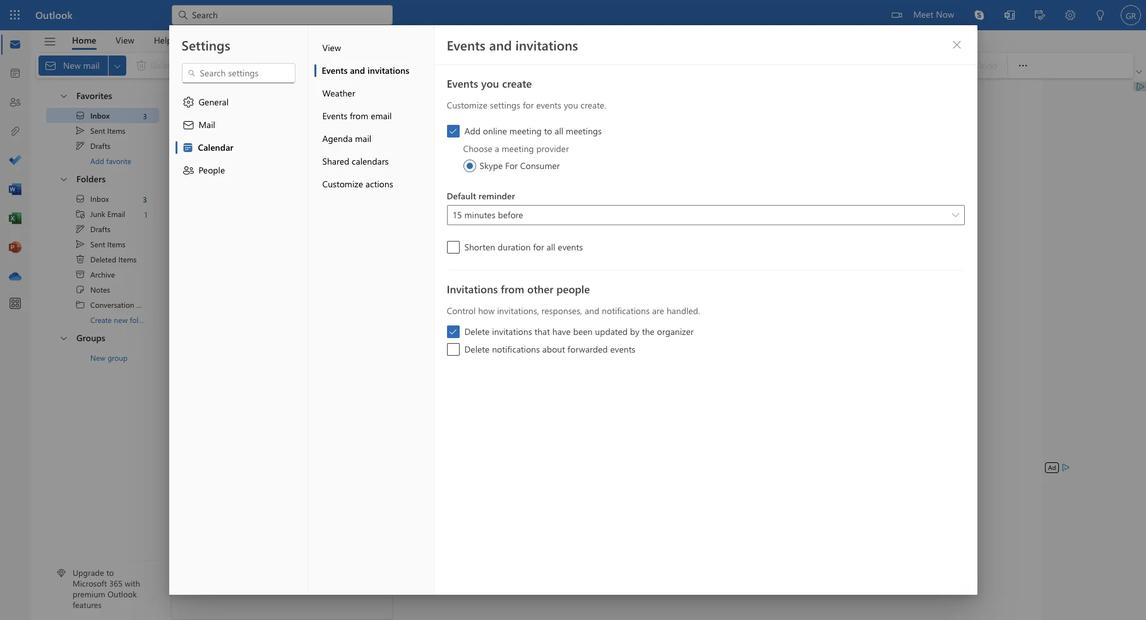 Task type: describe. For each thing, give the bounding box(es) containing it.
view inside dialog
[[322, 42, 341, 54]]

and inside invitations from other people element
[[585, 305, 599, 317]]


[[892, 10, 902, 20]]

together
[[373, 128, 403, 138]]

inbox inside message list section
[[211, 90, 234, 102]]

notes
[[90, 285, 110, 295]]

 button
[[350, 88, 368, 105]]

you inside events you create element
[[564, 99, 578, 111]]

email
[[107, 209, 125, 219]]

add favorite
[[90, 156, 131, 166]]

features
[[73, 600, 102, 611]]

agenda
[[322, 133, 353, 145]]

tags group
[[508, 53, 896, 78]]

an
[[210, 128, 219, 138]]

favorite
[[106, 156, 131, 166]]

events for all
[[558, 241, 583, 253]]

forwarded
[[568, 344, 608, 356]]

security for was
[[274, 176, 301, 186]]

1 horizontal spatial notifications
[[602, 305, 650, 317]]

 for groups
[[59, 333, 69, 343]]

1
[[144, 209, 147, 219]]

customize settings for events you create.
[[447, 99, 606, 111]]

 sent items  drafts
[[75, 126, 125, 151]]

favorites tree
[[46, 80, 159, 169]]

team
[[285, 163, 305, 175]]

inbox for 11th tree item from the bottom of the 'application' containing settings
[[90, 111, 110, 121]]


[[75, 270, 85, 280]]

15 minutes before
[[452, 209, 523, 221]]

 for favorites
[[59, 91, 69, 101]]

 inbox for eighth tree item from the bottom
[[75, 194, 109, 204]]

info for verification
[[303, 222, 316, 232]]

5:19
[[340, 176, 353, 185]]

events from email
[[322, 110, 392, 122]]

folder
[[130, 315, 149, 325]]

new group
[[90, 353, 128, 363]]

document containing settings
[[0, 0, 1146, 621]]

verification
[[318, 222, 357, 232]]

people image
[[9, 97, 21, 109]]

1 vertical spatial items
[[107, 239, 125, 249]]

general
[[199, 96, 229, 108]]

add for add favorite
[[90, 156, 104, 166]]

add for add online meeting to all meetings
[[464, 125, 481, 137]]

and
[[252, 128, 266, 138]]

5:19 pm
[[340, 176, 365, 185]]

events you create element
[[447, 99, 965, 254]]

mail
[[199, 119, 215, 131]]

new group tree item
[[46, 350, 159, 366]]

delete invitations that have been updated by the organizer
[[464, 326, 694, 338]]


[[75, 255, 85, 265]]

left-rail-appbar navigation
[[3, 30, 28, 292]]

settings
[[182, 36, 230, 54]]

events up events you create
[[447, 36, 486, 54]]

 for invitations from other people
[[449, 328, 458, 337]]

0 vertical spatial invitations
[[516, 36, 578, 54]]

folders tree item
[[46, 169, 159, 191]]

customize actions
[[322, 178, 393, 190]]

microsoft account team image
[[188, 167, 203, 183]]

 mark all as read
[[514, 59, 591, 72]]

all inside  mark all as read
[[551, 59, 560, 71]]


[[75, 209, 85, 219]]

settings
[[490, 99, 520, 111]]

events you create
[[447, 76, 532, 90]]

events and invitations button
[[314, 59, 434, 82]]

new
[[90, 353, 105, 363]]

events and invitations inside button
[[322, 64, 409, 76]]

skype
[[480, 160, 503, 172]]

meeting for to
[[510, 125, 542, 137]]

customize actions button
[[314, 173, 434, 196]]

updated
[[595, 326, 628, 338]]

groups tree item
[[46, 328, 159, 350]]

microsoft account security info verification
[[210, 222, 357, 232]]

excel image
[[9, 213, 21, 225]]

 inside " sent items  drafts"
[[75, 126, 85, 136]]

upgrade to microsoft 365 with premium outlook features
[[73, 568, 140, 611]]

outlook banner
[[0, 0, 1146, 30]]

settings tab list
[[169, 25, 308, 596]]

sent inside " sent items  drafts"
[[90, 126, 105, 136]]

microsoft inside upgrade to microsoft 365 with premium outlook features
[[73, 579, 107, 589]]

powerpoint image
[[9, 242, 21, 255]]


[[952, 40, 962, 50]]

a
[[495, 143, 499, 155]]

an intuitive and robust tool - we bring teams together
[[210, 128, 403, 138]]

6 tree item from the top
[[46, 222, 159, 237]]

account for microsoft account security info verification
[[245, 222, 272, 232]]

 inside  drafts  sent items  deleted items  archive  notes  conversation history
[[75, 239, 85, 249]]

meet now
[[913, 8, 954, 20]]

reminder
[[479, 190, 515, 202]]

that
[[535, 326, 550, 338]]

favorites tree item
[[46, 85, 159, 108]]

help button
[[144, 30, 182, 50]]

now
[[936, 8, 954, 20]]

to inside events you create element
[[544, 125, 552, 137]]

add favorite tree item
[[46, 153, 159, 169]]

teams
[[349, 128, 371, 138]]

online
[[483, 125, 507, 137]]

message list section
[[172, 81, 403, 620]]

 for events you create
[[449, 127, 458, 136]]

duration
[[498, 241, 531, 253]]

tree item containing 
[[46, 297, 160, 313]]

miro.com/collaboration
[[210, 116, 304, 128]]

0 vertical spatial and
[[489, 36, 512, 54]]

we
[[316, 128, 327, 138]]

upgrade
[[73, 568, 104, 579]]

drafts inside " sent items  drafts"
[[90, 141, 110, 151]]

home
[[72, 34, 96, 46]]

0 horizontal spatial view
[[116, 34, 134, 46]]

are
[[652, 305, 664, 317]]

microsoft for microsoft account security info was added
[[210, 176, 243, 186]]

history
[[136, 300, 160, 310]]

responses,
[[542, 305, 582, 317]]


[[514, 59, 527, 72]]

settings heading
[[182, 36, 230, 54]]

0 horizontal spatial you
[[481, 76, 499, 90]]

outlook.com
[[287, 289, 332, 299]]

mail
[[355, 133, 371, 145]]

default
[[447, 190, 476, 202]]

events inside button
[[322, 110, 347, 122]]

invitations from other people
[[447, 282, 590, 296]]

for for events
[[523, 99, 534, 111]]

application containing settings
[[0, 0, 1146, 621]]

welcome to your new outlook.com account
[[210, 289, 361, 299]]

microsoft for microsoft account team
[[210, 163, 248, 175]]

events for forwarded
[[610, 344, 636, 356]]

 for 11th tree item from the bottom of the 'application' containing settings
[[75, 111, 85, 121]]

Select a conversation checkbox
[[187, 166, 210, 184]]

minutes
[[464, 209, 496, 221]]

 for folders
[[59, 174, 69, 184]]

weather button
[[314, 82, 434, 105]]

 junk email
[[75, 209, 125, 219]]

2 tree item from the top
[[46, 123, 159, 138]]

shared
[[322, 155, 349, 167]]

calendar
[[198, 141, 233, 153]]

mt
[[191, 171, 200, 179]]

pm
[[355, 176, 365, 185]]

outlook inside banner
[[35, 8, 73, 21]]

3 for 11th tree item from the bottom of the 'application' containing settings
[[143, 111, 147, 121]]

onedrive image
[[9, 271, 21, 284]]

Search settings search field
[[196, 67, 282, 80]]

home button
[[63, 30, 106, 50]]

invitations,
[[497, 305, 539, 317]]

3 tree item from the top
[[46, 138, 159, 153]]

miro.com/collaboration image
[[188, 121, 203, 136]]

help
[[154, 34, 172, 46]]

by
[[630, 326, 640, 338]]

choose
[[463, 143, 492, 155]]

to do image
[[9, 155, 21, 167]]

premium features image
[[57, 570, 66, 579]]



Task type: locate. For each thing, give the bounding box(es) containing it.
add online meeting to all meetings
[[464, 125, 602, 137]]

folders
[[76, 173, 106, 185]]

events inside invitations from other people element
[[610, 344, 636, 356]]

and up events you create
[[489, 36, 512, 54]]


[[75, 141, 85, 151], [75, 224, 85, 234]]

8 tree item from the top
[[46, 252, 159, 267]]

Default reminder 15 minutes before field
[[447, 205, 965, 225]]

11 tree item from the top
[[46, 297, 160, 313]]

 up add favorite tree item
[[75, 141, 85, 151]]

from for events
[[350, 110, 368, 122]]

 inside " sent items  drafts"
[[75, 141, 85, 151]]

0 vertical spatial  button
[[52, 85, 74, 106]]

message list no conversations selected list box
[[172, 110, 403, 620]]

to for welcome to your new outlook.com account
[[244, 289, 251, 299]]

meeting for provider
[[502, 143, 534, 155]]

1 horizontal spatial outlook
[[108, 589, 137, 600]]

2 vertical spatial and
[[585, 305, 599, 317]]

1 vertical spatial to
[[244, 289, 251, 299]]

create new folder
[[90, 315, 149, 325]]

 button
[[37, 31, 63, 52]]

email
[[371, 110, 392, 122]]

items inside " sent items  drafts"
[[107, 126, 125, 136]]

sent up deleted at the left of the page
[[90, 239, 105, 249]]

1 horizontal spatial add
[[464, 125, 481, 137]]

0 vertical spatial  inbox
[[75, 111, 110, 121]]

1  button from the top
[[52, 85, 74, 106]]

your
[[253, 289, 269, 299]]

1 vertical spatial 
[[449, 328, 458, 337]]

bring
[[329, 128, 347, 138]]

security down team
[[274, 176, 301, 186]]

2 horizontal spatial and
[[585, 305, 599, 317]]

how
[[478, 305, 495, 317]]

security for verification
[[274, 222, 301, 232]]

5 tree item from the top
[[46, 207, 159, 222]]

2  button from the top
[[52, 169, 74, 189]]

set your advertising preferences image
[[1061, 463, 1071, 473]]

you up the settings
[[481, 76, 499, 90]]

 button for favorites
[[52, 85, 74, 106]]

to for upgrade to microsoft 365 with premium outlook features
[[106, 568, 114, 579]]

events and invitations up 
[[447, 36, 578, 54]]

3  from the top
[[59, 333, 69, 343]]

9 tree item from the top
[[46, 267, 159, 282]]

invitations
[[447, 282, 498, 296]]

1 3 from the top
[[143, 111, 147, 121]]

0 vertical spatial inbox
[[211, 90, 234, 102]]

0 vertical spatial info
[[303, 176, 316, 186]]

 button inside "folders" tree item
[[52, 169, 74, 189]]

view up weather
[[322, 42, 341, 54]]

account
[[251, 163, 282, 175], [245, 176, 272, 186], [245, 222, 272, 232], [334, 289, 361, 299]]

info for was
[[303, 176, 316, 186]]

account for microsoft account security info was added
[[245, 176, 272, 186]]

-
[[310, 128, 314, 138]]

7 tree item from the top
[[46, 237, 159, 252]]

drafts up add favorite tree item
[[90, 141, 110, 151]]

new inside message list no conversations selected list box
[[271, 289, 285, 299]]

 left groups
[[59, 333, 69, 343]]

3  button from the top
[[52, 328, 74, 349]]

0 vertical spatial notifications
[[602, 305, 650, 317]]

invitations up weather button
[[368, 64, 409, 76]]

1 vertical spatial ad
[[1048, 464, 1056, 472]]

ad left set your advertising preferences image
[[1048, 464, 1056, 472]]

notifications down that
[[492, 344, 540, 356]]

0 vertical spatial 
[[449, 127, 458, 136]]

meetings
[[566, 125, 602, 137]]

archive
[[90, 270, 115, 280]]

2 delete from the top
[[464, 344, 490, 356]]

 inbox inside favorites tree
[[75, 111, 110, 121]]

security down microsoft account security info was added
[[274, 222, 301, 232]]

2 drafts from the top
[[90, 224, 110, 234]]

to up the provider
[[544, 125, 552, 137]]

0 horizontal spatial from
[[350, 110, 368, 122]]

 down control
[[449, 328, 458, 337]]

outlook
[[35, 8, 73, 21], [108, 589, 137, 600]]

2  from the top
[[75, 224, 85, 234]]

delete
[[464, 326, 490, 338], [464, 344, 490, 356]]

 inbox inside tree
[[75, 194, 109, 204]]

 button left folders
[[52, 169, 74, 189]]

0 vertical spatial from
[[350, 110, 368, 122]]

info left was
[[303, 176, 316, 186]]

1 vertical spatial events and invitations
[[322, 64, 409, 76]]

create new folder tree item
[[46, 313, 159, 328]]

0 horizontal spatial notifications
[[492, 344, 540, 356]]


[[187, 69, 196, 78]]

2  from the top
[[75, 194, 85, 204]]

sent up add favorite tree item
[[90, 126, 105, 136]]

as
[[563, 59, 571, 71]]

events left create
[[447, 76, 478, 90]]

new inside tree item
[[114, 315, 128, 325]]

 button left groups
[[52, 328, 74, 349]]

create.
[[581, 99, 606, 111]]

invitations down invitations,
[[492, 326, 532, 338]]

 for eighth tree item from the bottom
[[75, 194, 85, 204]]

1 vertical spatial drafts
[[90, 224, 110, 234]]

2 vertical spatial invitations
[[492, 326, 532, 338]]

microsoft account team
[[210, 163, 305, 175]]

1 vertical spatial add
[[90, 156, 104, 166]]

2  from the top
[[75, 239, 85, 249]]

 inside events you create element
[[449, 127, 458, 136]]

groups
[[76, 332, 105, 344]]

weather
[[322, 87, 355, 99]]

inbox for eighth tree item from the bottom
[[90, 194, 109, 204]]

tree item containing 
[[46, 267, 159, 282]]

 button left favorites
[[52, 85, 74, 106]]

1 drafts from the top
[[90, 141, 110, 151]]


[[59, 91, 69, 101], [59, 174, 69, 184], [59, 333, 69, 343]]

microsoft down calendar
[[210, 163, 248, 175]]

account for microsoft account team
[[251, 163, 282, 175]]

0 horizontal spatial events and invitations
[[322, 64, 409, 76]]

 button inside favorites tree item
[[52, 85, 74, 106]]

0 vertical spatial to
[[544, 125, 552, 137]]

mark
[[529, 59, 549, 71]]

1 vertical spatial and
[[350, 64, 365, 76]]

customize inside 'button'
[[322, 178, 363, 190]]

tree item up deleted at the left of the page
[[46, 237, 159, 252]]

0 vertical spatial add
[[464, 125, 481, 137]]

tree item down the  junk email
[[46, 222, 159, 237]]

1  from the top
[[59, 91, 69, 101]]

2 vertical spatial  button
[[52, 328, 74, 349]]

1 tree item from the top
[[46, 108, 159, 123]]

read
[[573, 59, 591, 71]]

account right outlook.com
[[334, 289, 361, 299]]

2 vertical spatial 
[[59, 333, 69, 343]]

group
[[107, 353, 128, 363]]

notifications
[[602, 305, 650, 317], [492, 344, 540, 356]]

1  from the top
[[75, 126, 85, 136]]

3 up 1
[[143, 194, 147, 204]]

1  from the top
[[75, 111, 85, 121]]

inbox down "search settings" search field
[[211, 90, 234, 102]]

tab list
[[63, 30, 182, 50]]

from inside button
[[350, 110, 368, 122]]

2 sent from the top
[[90, 239, 105, 249]]

2 3 from the top
[[143, 194, 147, 204]]

added
[[333, 176, 355, 186]]

before
[[498, 209, 523, 221]]

1 horizontal spatial from
[[501, 282, 524, 296]]

view left help
[[116, 34, 134, 46]]

1 vertical spatial notifications
[[492, 344, 540, 356]]

1 vertical spatial from
[[501, 282, 524, 296]]

tree item up the  junk email
[[46, 191, 159, 207]]

 up 
[[75, 239, 85, 249]]

with
[[125, 579, 140, 589]]

 left folders
[[59, 174, 69, 184]]

2  from the top
[[449, 328, 458, 337]]

0 vertical spatial customize
[[447, 99, 488, 111]]

and up  button
[[350, 64, 365, 76]]

0 vertical spatial events and invitations
[[447, 36, 578, 54]]

0 vertical spatial 
[[75, 111, 85, 121]]

microsoft account security info was added
[[210, 176, 355, 186]]

1 vertical spatial 
[[75, 224, 85, 234]]

 inbox up junk
[[75, 194, 109, 204]]

tree item up create
[[46, 297, 160, 313]]

events up bring
[[322, 110, 347, 122]]

tool
[[294, 128, 308, 138]]

4 tree item from the top
[[46, 191, 159, 207]]

2 vertical spatial inbox
[[90, 194, 109, 204]]

1 vertical spatial you
[[564, 99, 578, 111]]

3 left 
[[143, 111, 147, 121]]

and up been
[[585, 305, 599, 317]]

invitations from other people element
[[447, 305, 965, 356]]

other
[[527, 282, 554, 296]]

3 for eighth tree item from the bottom
[[143, 194, 147, 204]]

from up teams
[[350, 110, 368, 122]]

3 inside tree
[[143, 194, 147, 204]]

 down 
[[75, 224, 85, 234]]

events and invitations tab panel
[[434, 25, 977, 596]]

1 vertical spatial info
[[303, 222, 316, 232]]

new down conversation
[[114, 315, 128, 325]]


[[182, 141, 194, 154]]

invitations inside button
[[368, 64, 409, 76]]

 up add favorite tree item
[[75, 126, 85, 136]]

shorten duration for all events
[[464, 241, 583, 253]]

inbox up the  junk email
[[90, 194, 109, 204]]

0 vertical spatial 
[[75, 141, 85, 151]]

account up microsoft account security info was added
[[251, 163, 282, 175]]

outlook inside upgrade to microsoft 365 with premium outlook features
[[108, 589, 137, 600]]

choose a meeting provider skype for consumer
[[463, 143, 569, 172]]

2 info from the top
[[303, 222, 316, 232]]

0 vertical spatial ad
[[338, 117, 345, 126]]

events up "people"
[[558, 241, 583, 253]]

0 horizontal spatial to
[[106, 568, 114, 579]]

add inside add favorite tree item
[[90, 156, 104, 166]]

0 vertical spatial 
[[59, 91, 69, 101]]

3 inside favorites tree
[[143, 111, 147, 121]]

add inside events you create element
[[464, 125, 481, 137]]

create
[[90, 315, 112, 325]]

view button up weather button
[[314, 37, 434, 59]]

tree item containing 
[[46, 207, 159, 222]]

info left verification
[[303, 222, 316, 232]]

0 vertical spatial events
[[536, 99, 561, 111]]

shared calendars
[[322, 155, 389, 167]]

0 vertical spatial sent
[[90, 126, 105, 136]]

tree item up archive
[[46, 252, 159, 267]]

meeting down customize settings for events you create.
[[510, 125, 542, 137]]

account down microsoft account team
[[245, 176, 272, 186]]


[[75, 111, 85, 121], [75, 194, 85, 204]]

 inside favorites tree
[[75, 111, 85, 121]]

events and invitations up weather button
[[322, 64, 409, 76]]

1  from the top
[[75, 141, 85, 151]]

for right the settings
[[523, 99, 534, 111]]

1  from the top
[[449, 127, 458, 136]]

actions
[[366, 178, 393, 190]]

tree item down deleted at the left of the page
[[46, 267, 159, 282]]

1 vertical spatial all
[[555, 125, 563, 137]]

 button inside groups tree item
[[52, 328, 74, 349]]

drafts inside  drafts  sent items  deleted items  archive  notes  conversation history
[[90, 224, 110, 234]]

1 vertical spatial meeting
[[502, 143, 534, 155]]

items right deleted at the left of the page
[[118, 255, 137, 265]]

2  inbox from the top
[[75, 194, 109, 204]]

meeting up for
[[502, 143, 534, 155]]

1 vertical spatial  inbox
[[75, 194, 109, 204]]

1 vertical spatial sent
[[90, 239, 105, 249]]

 left favorites
[[59, 91, 69, 101]]

tree item down favorites
[[46, 108, 159, 123]]

m
[[193, 124, 198, 133]]

1 vertical spatial for
[[533, 241, 544, 253]]

2 vertical spatial items
[[118, 255, 137, 265]]

to inside upgrade to microsoft 365 with premium outlook features
[[106, 568, 114, 579]]

items up deleted at the left of the page
[[107, 239, 125, 249]]

outlook up 
[[35, 8, 73, 21]]

events up add online meeting to all meetings
[[536, 99, 561, 111]]

 down favorites
[[75, 111, 85, 121]]

1 horizontal spatial ad
[[1048, 464, 1056, 472]]

all up the provider
[[555, 125, 563, 137]]

1 vertical spatial 
[[75, 239, 85, 249]]

files image
[[9, 126, 21, 138]]

delete for delete invitations that have been updated by the organizer
[[464, 326, 490, 338]]

view button left help button
[[106, 30, 144, 50]]

organizer
[[657, 326, 694, 338]]

2 vertical spatial events
[[610, 344, 636, 356]]


[[75, 126, 85, 136], [75, 239, 85, 249]]

account down microsoft account security info was added
[[245, 222, 272, 232]]

0 horizontal spatial outlook
[[35, 8, 73, 21]]

tree item up add favorite at the top
[[46, 138, 159, 153]]

1 vertical spatial  button
[[52, 169, 74, 189]]


[[75, 300, 85, 310]]

have
[[552, 326, 571, 338]]

outlook link
[[35, 0, 73, 30]]

all right duration
[[547, 241, 555, 253]]

consumer
[[520, 160, 560, 172]]

0 vertical spatial security
[[274, 176, 301, 186]]

1 vertical spatial new
[[114, 315, 128, 325]]

from up invitations,
[[501, 282, 524, 296]]

 button
[[947, 35, 967, 55]]

1 horizontal spatial new
[[271, 289, 285, 299]]

0 horizontal spatial customize
[[322, 178, 363, 190]]

handled.
[[667, 305, 700, 317]]

0 vertical spatial new
[[271, 289, 285, 299]]

1 delete from the top
[[464, 326, 490, 338]]

all left as
[[551, 59, 560, 71]]

1 horizontal spatial view button
[[314, 37, 434, 59]]

events down updated
[[610, 344, 636, 356]]

document
[[0, 0, 1146, 621]]

2 vertical spatial to
[[106, 568, 114, 579]]

mail image
[[9, 39, 21, 51]]

0 vertical spatial outlook
[[35, 8, 73, 21]]

calendars
[[352, 155, 389, 167]]

 inside  drafts  sent items  deleted items  archive  notes  conversation history
[[75, 224, 85, 234]]

events and invitations heading
[[447, 36, 578, 54]]

intuitive
[[221, 128, 250, 138]]

1 vertical spatial 
[[59, 174, 69, 184]]

1 security from the top
[[274, 176, 301, 186]]

0 vertical spatial meeting
[[510, 125, 542, 137]]

meet
[[913, 8, 934, 20]]

1 vertical spatial invitations
[[368, 64, 409, 76]]

 inside invitations from other people element
[[449, 328, 458, 337]]

to inside message list no conversations selected list box
[[244, 289, 251, 299]]

dialog
[[0, 0, 1146, 621]]

1 vertical spatial 3
[[143, 194, 147, 204]]


[[182, 119, 195, 131]]

to right upgrade
[[106, 568, 114, 579]]

been
[[573, 326, 593, 338]]

microsoft for microsoft account security info verification
[[210, 222, 243, 232]]

2 vertical spatial all
[[547, 241, 555, 253]]

sent inside  drafts  sent items  deleted items  archive  notes  conversation history
[[90, 239, 105, 249]]

premium
[[73, 589, 105, 600]]

1  inbox from the top
[[75, 111, 110, 121]]

0 horizontal spatial ad
[[338, 117, 345, 126]]

2 security from the top
[[274, 222, 301, 232]]

notifications up the "by"
[[602, 305, 650, 317]]

tree containing 
[[46, 191, 160, 328]]

 left online
[[449, 127, 458, 136]]

all
[[551, 59, 560, 71], [555, 125, 563, 137], [547, 241, 555, 253]]

tab list containing home
[[63, 30, 182, 50]]

robust
[[268, 128, 292, 138]]

inbox down favorites tree item
[[90, 111, 110, 121]]

from inside events and invitations tab panel
[[501, 282, 524, 296]]

tree item down "folders" tree item
[[46, 207, 159, 222]]

microsoft right microsoft account team image
[[210, 176, 243, 186]]

new
[[271, 289, 285, 299], [114, 315, 128, 325]]

 up 
[[75, 194, 85, 204]]

customize inside events you create element
[[447, 99, 488, 111]]

0 vertical spatial all
[[551, 59, 560, 71]]

shorten
[[464, 241, 495, 253]]

 button for groups
[[52, 328, 74, 349]]

events and invitations inside tab panel
[[447, 36, 578, 54]]

new right "your" at the top
[[271, 289, 285, 299]]

0 horizontal spatial new
[[114, 315, 128, 325]]

delete for delete notifications about forwarded events
[[464, 344, 490, 356]]

for
[[523, 99, 534, 111], [533, 241, 544, 253]]

items up favorite
[[107, 126, 125, 136]]

and
[[489, 36, 512, 54], [350, 64, 365, 76], [585, 305, 599, 317]]

tree item down archive
[[46, 282, 159, 297]]

tree item up add favorite tree item
[[46, 123, 159, 138]]


[[43, 35, 57, 48]]

1 vertical spatial security
[[274, 222, 301, 232]]

add up choose
[[464, 125, 481, 137]]

events inside button
[[322, 64, 348, 76]]

1 vertical spatial inbox
[[90, 111, 110, 121]]

1 info from the top
[[303, 176, 316, 186]]

 inbox down favorites
[[75, 111, 110, 121]]

0 vertical spatial delete
[[464, 326, 490, 338]]

15
[[452, 209, 462, 221]]

1 horizontal spatial events and invitations
[[447, 36, 578, 54]]

word image
[[9, 184, 21, 196]]

tree item containing 
[[46, 252, 159, 267]]

0 horizontal spatial add
[[90, 156, 104, 166]]

 drafts  sent items  deleted items  archive  notes  conversation history
[[75, 224, 160, 310]]

1 vertical spatial 
[[75, 194, 85, 204]]

inbox inside favorites tree
[[90, 111, 110, 121]]

tree item containing 
[[46, 282, 159, 297]]

you left create.
[[564, 99, 578, 111]]

to left "your" at the top
[[244, 289, 251, 299]]

move & delete group
[[39, 53, 429, 78]]

1 horizontal spatial customize
[[447, 99, 488, 111]]

1 horizontal spatial to
[[244, 289, 251, 299]]

calendar image
[[9, 68, 21, 80]]

0 horizontal spatial view button
[[106, 30, 144, 50]]

from for invitations
[[501, 282, 524, 296]]

microsoft up features
[[73, 579, 107, 589]]

1 sent from the top
[[90, 126, 105, 136]]

tree
[[46, 191, 160, 328]]

customize for customize settings for events you create.
[[447, 99, 488, 111]]

the
[[642, 326, 655, 338]]

outlook right premium
[[108, 589, 137, 600]]

1 vertical spatial delete
[[464, 344, 490, 356]]

1 horizontal spatial view
[[322, 42, 341, 54]]

application
[[0, 0, 1146, 621]]

more apps image
[[9, 298, 21, 311]]

 button
[[52, 85, 74, 106], [52, 169, 74, 189], [52, 328, 74, 349]]

0 vertical spatial 
[[75, 126, 85, 136]]

microsoft down people
[[210, 222, 243, 232]]

for for all
[[533, 241, 544, 253]]

meeting inside "choose a meeting provider skype for consumer"
[[502, 143, 534, 155]]

0 vertical spatial for
[[523, 99, 534, 111]]

 inside favorites tree item
[[59, 91, 69, 101]]

 inbox for 11th tree item from the bottom of the 'application' containing settings
[[75, 111, 110, 121]]

ad inside message list no conversations selected list box
[[338, 117, 345, 126]]

0 horizontal spatial and
[[350, 64, 365, 76]]

0 vertical spatial you
[[481, 76, 499, 90]]


[[182, 96, 195, 109]]

0 vertical spatial 3
[[143, 111, 147, 121]]

1 horizontal spatial and
[[489, 36, 512, 54]]

 inside groups tree item
[[59, 333, 69, 343]]

2 horizontal spatial to
[[544, 125, 552, 137]]

customize for customize actions
[[322, 178, 363, 190]]

1 horizontal spatial you
[[564, 99, 578, 111]]

invitations up  mark all as read
[[516, 36, 578, 54]]

1 vertical spatial events
[[558, 241, 583, 253]]

ad up bring
[[338, 117, 345, 126]]


[[182, 164, 195, 177]]

 inside "folders" tree item
[[59, 174, 69, 184]]

1 vertical spatial outlook
[[108, 589, 137, 600]]

microsoft
[[210, 163, 248, 175], [210, 176, 243, 186], [210, 222, 243, 232], [73, 579, 107, 589]]

people
[[556, 282, 590, 296]]

and inside button
[[350, 64, 365, 76]]

dialog containing settings
[[0, 0, 1146, 621]]

provider
[[536, 143, 569, 155]]

tree item
[[46, 108, 159, 123], [46, 123, 159, 138], [46, 138, 159, 153], [46, 191, 159, 207], [46, 207, 159, 222], [46, 222, 159, 237], [46, 237, 159, 252], [46, 252, 159, 267], [46, 267, 159, 282], [46, 282, 159, 297], [46, 297, 160, 313]]

drafts down the  junk email
[[90, 224, 110, 234]]

10 tree item from the top
[[46, 282, 159, 297]]

2  from the top
[[59, 174, 69, 184]]

0 vertical spatial drafts
[[90, 141, 110, 151]]

events up weather
[[322, 64, 348, 76]]

1 vertical spatial customize
[[322, 178, 363, 190]]

add up folders
[[90, 156, 104, 166]]

0 vertical spatial items
[[107, 126, 125, 136]]

for right duration
[[533, 241, 544, 253]]

 button for folders
[[52, 169, 74, 189]]



Task type: vqa. For each thing, say whether or not it's contained in the screenshot.
Draft saved at 2:36 PM
no



